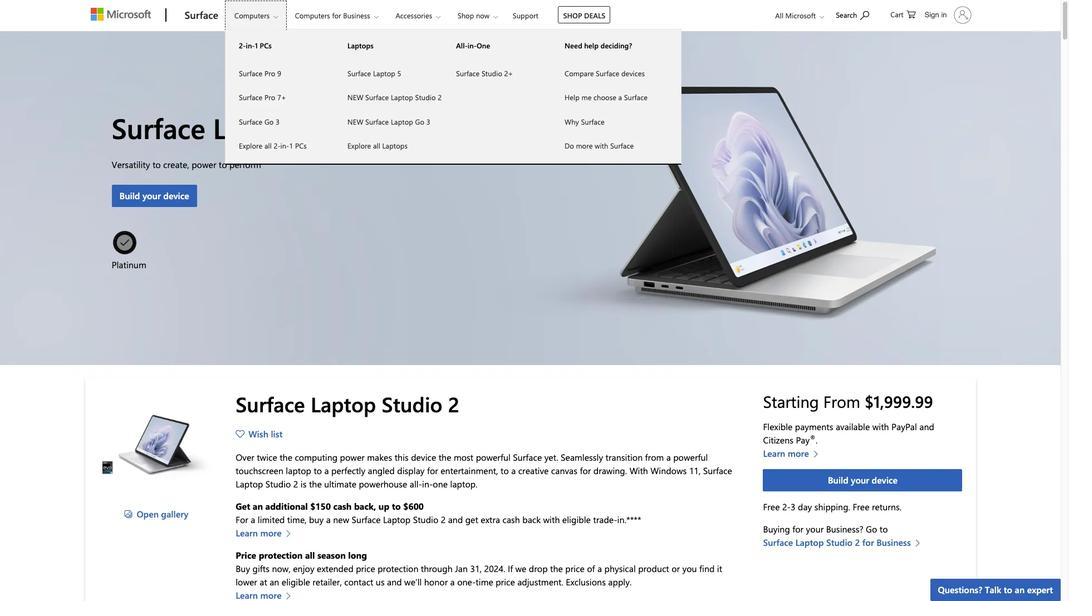 Task type: describe. For each thing, give the bounding box(es) containing it.
transition
[[606, 452, 643, 464]]

accessories
[[396, 11, 433, 20]]

long
[[348, 550, 367, 562]]

of
[[587, 564, 595, 575]]

computing
[[295, 452, 338, 464]]

the up laptop
[[280, 452, 293, 464]]

0 vertical spatial protection
[[259, 550, 303, 562]]

a right of
[[598, 564, 602, 575]]

list
[[271, 429, 283, 440]]

entertainment,
[[441, 465, 498, 477]]

surface up creative
[[513, 452, 542, 464]]

computers for business button
[[286, 1, 388, 30]]

over twice the computing power makes this device the most powerful surface yet. seamlessly transition from a powerful touchscreen laptop to a perfectly angled display for entertainment, to a creative canvas for drawing. with windows 11, surface laptop studio 2 is the ultimate powerhouse all-in-one laptop.
[[236, 452, 733, 491]]

versatility to create, power to perform
[[112, 159, 261, 171]]

studio inside get an additional $150 cash back, up to $600 for a limited time, buy a new surface laptop studio 2 and get extra cash back with eligible trade-in.**** learn more
[[413, 515, 439, 526]]

questions? talk to an expert
[[939, 585, 1054, 596]]

your inside buying for your business? go to surface laptop studio 2 for business
[[807, 524, 824, 535]]

1 free from the left
[[764, 501, 780, 513]]

search
[[836, 10, 858, 20]]

2024.
[[485, 564, 506, 575]]

deals
[[585, 11, 606, 20]]

gallery
[[161, 509, 188, 520]]

wish list button
[[236, 428, 287, 442]]

®
[[810, 433, 816, 442]]

2 free from the left
[[853, 501, 870, 513]]

in- inside heading
[[468, 41, 477, 50]]

us
[[376, 577, 385, 589]]

shop deals link
[[559, 6, 611, 23]]

surface up explore all laptops on the left of page
[[366, 117, 389, 126]]

creative
[[519, 465, 549, 477]]

1 vertical spatial cash
[[503, 515, 520, 526]]

shop
[[458, 11, 474, 20]]

power inside over twice the computing power makes this device the most powerful surface yet. seamlessly transition from a powerful touchscreen laptop to a perfectly angled display for entertainment, to a creative canvas for drawing. with windows 11, surface laptop studio 2 is the ultimate powerhouse all-in-one laptop.
[[340, 452, 365, 464]]

compare surface devices
[[565, 68, 645, 78]]

seamlessly
[[561, 452, 604, 464]]

now
[[476, 11, 490, 20]]

computers button
[[225, 1, 287, 30]]

surface down 'why surface' link on the top right of page
[[611, 141, 634, 150]]

product
[[639, 564, 670, 575]]

starting
[[764, 391, 820, 412]]

shop now
[[458, 11, 490, 20]]

day
[[798, 501, 813, 513]]

studio inside over twice the computing power makes this device the most powerful surface yet. seamlessly transition from a powerful touchscreen laptop to a perfectly angled display for entertainment, to a creative canvas for drawing. with windows 11, surface laptop studio 2 is the ultimate powerhouse all-in-one laptop.
[[266, 479, 291, 491]]

laptop inside over twice the computing power makes this device the most powerful surface yet. seamlessly transition from a powerful touchscreen laptop to a perfectly angled display for entertainment, to a creative canvas for drawing. with windows 11, surface laptop studio 2 is the ultimate powerhouse all-in-one laptop.
[[236, 479, 263, 491]]

the right is
[[309, 479, 322, 491]]

go inside "link"
[[265, 117, 274, 126]]

your for surface laptop studio 2
[[143, 190, 161, 202]]

season
[[318, 550, 346, 562]]

pro for 7+
[[265, 92, 275, 102]]

eligible retailer,
[[282, 577, 342, 589]]

surface pro 7+ link
[[226, 85, 334, 109]]

1 horizontal spatial learn more link
[[764, 447, 825, 461]]

additional
[[266, 501, 308, 513]]

back
[[523, 515, 541, 526]]

explore all laptops
[[348, 141, 408, 150]]

do more with surface
[[565, 141, 634, 150]]

through
[[421, 564, 453, 575]]

and inside get an additional $150 cash back, up to $600 for a limited time, buy a new surface laptop studio 2 and get extra cash back with eligible trade-in.**** learn more
[[448, 515, 463, 526]]

a inside the need help deciding? element
[[619, 92, 622, 102]]

extra
[[481, 515, 500, 526]]

in- inside "link"
[[281, 141, 289, 150]]

2 powerful from the left
[[674, 452, 708, 464]]

computers for business
[[295, 11, 370, 20]]

0 horizontal spatial price
[[356, 564, 375, 575]]

in
[[942, 11, 948, 19]]

flexible payments available with paypal and citizens pay
[[764, 421, 935, 446]]

1 vertical spatial learn more link
[[236, 527, 297, 541]]

cart link
[[891, 1, 916, 27]]

build for starting from
[[828, 475, 849, 486]]

surface laptop 5
[[348, 68, 401, 78]]

microsoft
[[786, 11, 816, 20]]

pcs inside explore all 2-in-1 pcs "link"
[[295, 141, 307, 150]]

build your device for starting from
[[828, 475, 898, 486]]

an inside the price protection all season long buy gifts now, enjoy extended price protection through jan 31, 2024. if we drop the price of a physical product or you find it lower at an eligible retailer, contact us and we'll honor a one-time price adjustment. exclusions apply.
[[270, 577, 279, 589]]

platinum
[[112, 259, 146, 271]]

perfectly
[[332, 465, 366, 477]]

surface studio 2+ link
[[443, 61, 552, 85]]

surface down devices
[[624, 92, 648, 102]]

buying
[[764, 524, 791, 535]]

2+
[[505, 68, 513, 78]]

all for 2-
[[265, 141, 272, 150]]

if we
[[508, 564, 527, 575]]

learn inside get an additional $150 cash back, up to $600 for a limited time, buy a new surface laptop studio 2 and get extra cash back with eligible trade-in.**** learn more
[[236, 528, 258, 540]]

to inside get an additional $150 cash back, up to $600 for a limited time, buy a new surface laptop studio 2 and get extra cash back with eligible trade-in.**** learn more
[[392, 501, 401, 513]]

powerhouse
[[359, 479, 408, 491]]

all-in-one heading
[[443, 30, 552, 61]]

2 inside buying for your business? go to surface laptop studio 2 for business
[[856, 537, 861, 549]]

1 inside "link"
[[289, 141, 293, 150]]

a down computing
[[325, 465, 329, 477]]

paypal
[[892, 421, 918, 433]]

cart
[[891, 9, 904, 19]]

is
[[301, 479, 307, 491]]

to left perform
[[219, 159, 227, 171]]

surface inside get an additional $150 cash back, up to $600 for a limited time, buy a new surface laptop studio 2 and get extra cash back with eligible trade-in.**** learn more
[[352, 515, 381, 526]]

jan
[[455, 564, 468, 575]]

shop deals
[[564, 11, 606, 20]]

all microsoft
[[776, 11, 816, 20]]

microsoft image
[[91, 8, 151, 21]]

laptops heading
[[334, 30, 443, 61]]

need help deciding? heading
[[552, 30, 660, 61]]

drawing.
[[594, 465, 628, 477]]

business inside dropdown button
[[343, 11, 370, 20]]

for inside dropdown button
[[332, 11, 341, 20]]

surface studio 2+
[[456, 68, 513, 78]]

why
[[565, 117, 579, 126]]

surface link
[[179, 1, 224, 31]]

get an additional $150 cash back, up to $600 for a limited time, buy a new surface laptop studio 2 and get extra cash back with eligible trade-in.**** learn more
[[236, 501, 642, 540]]

new for new surface laptop studio 2
[[348, 92, 364, 102]]

windows
[[651, 465, 687, 477]]

at
[[260, 577, 267, 589]]

drop
[[529, 564, 548, 575]]

from
[[824, 391, 861, 412]]

to inside buying for your business? go to surface laptop studio 2 for business
[[880, 524, 889, 535]]

a right buy
[[326, 515, 331, 526]]

find
[[700, 564, 715, 575]]

a left creative
[[512, 465, 516, 477]]

sign in link
[[919, 2, 977, 28]]

to inside dropdown button
[[1005, 585, 1013, 596]]

new surface laptop studio 2 link
[[334, 85, 443, 109]]

returns.
[[873, 501, 902, 513]]

shop
[[564, 11, 583, 20]]

3 inside new surface laptop go 3 link
[[427, 117, 431, 126]]

pcs inside 2-in-1 pcs heading
[[260, 41, 272, 50]]

to left creative
[[501, 465, 509, 477]]

one-
[[458, 577, 476, 589]]

this
[[395, 452, 409, 464]]

a up windows at the bottom
[[667, 452, 671, 464]]

open gallery button
[[124, 508, 192, 522]]

we'll
[[405, 577, 422, 589]]

an inside dropdown button
[[1016, 585, 1025, 596]]

go inside "laptops" element
[[415, 117, 425, 126]]

device for surface laptop studio 2
[[163, 190, 189, 202]]

surface left computers 'dropdown button'
[[185, 8, 218, 22]]

and inside the price protection all season long buy gifts now, enjoy extended price protection through jan 31, 2024. if we drop the price of a physical product or you find it lower at an eligible retailer, contact us and we'll honor a one-time price adjustment. exclusions apply.
[[387, 577, 402, 589]]

a right for
[[251, 515, 255, 526]]

surface up 'help me choose a surface'
[[596, 68, 620, 78]]

with inside flexible payments available with paypal and citizens pay
[[873, 421, 890, 433]]

buying for your business? go to surface laptop studio 2 for business
[[764, 524, 912, 549]]

versatility
[[112, 159, 150, 171]]

surface pro 7+
[[239, 92, 286, 102]]

in- inside heading
[[246, 41, 255, 50]]

choose
[[594, 92, 617, 102]]

surface go 3 link
[[226, 109, 334, 134]]

$150
[[311, 501, 331, 513]]

surface laptop studio 2 for platinum
[[112, 109, 415, 147]]

1 horizontal spatial protection
[[378, 564, 419, 575]]

surface pro 9
[[239, 68, 281, 78]]

new
[[333, 515, 349, 526]]

angled
[[368, 465, 395, 477]]

31,
[[471, 564, 482, 575]]



Task type: vqa. For each thing, say whether or not it's contained in the screenshot.
have
no



Task type: locate. For each thing, give the bounding box(es) containing it.
1 horizontal spatial learn
[[764, 448, 786, 460]]

talk
[[986, 585, 1002, 596]]

studio inside "laptops" element
[[415, 92, 436, 102]]

your for starting from
[[852, 475, 870, 486]]

twice
[[257, 452, 277, 464]]

2 new from the top
[[348, 117, 364, 126]]

0 horizontal spatial cash
[[334, 501, 352, 513]]

0 horizontal spatial build your device
[[120, 190, 189, 202]]

1 vertical spatial with
[[873, 421, 890, 433]]

device inside over twice the computing power makes this device the most powerful surface yet. seamlessly transition from a powerful touchscreen laptop to a perfectly angled display for entertainment, to a creative canvas for drawing. with windows 11, surface laptop studio 2 is the ultimate powerhouse all-in-one laptop.
[[411, 452, 436, 464]]

0 horizontal spatial explore
[[239, 141, 263, 150]]

your down versatility
[[143, 190, 161, 202]]

most
[[454, 452, 474, 464]]

2 vertical spatial more
[[260, 528, 282, 540]]

laptop inside buying for your business? go to surface laptop studio 2 for business
[[796, 537, 824, 549]]

explore all 2-in-1 pcs
[[239, 141, 307, 150]]

device up "returns."
[[872, 475, 898, 486]]

new inside new surface laptop studio 2 link
[[348, 92, 364, 102]]

1 horizontal spatial powerful
[[674, 452, 708, 464]]

0 horizontal spatial power
[[192, 159, 216, 171]]

0 vertical spatial pro
[[265, 68, 275, 78]]

1 horizontal spatial build your device
[[828, 475, 898, 486]]

a surface laptop studio 2 in stage mode. image
[[102, 392, 214, 504]]

1 horizontal spatial an
[[270, 577, 279, 589]]

new surface laptop go 3 link
[[334, 109, 443, 134]]

surface down back,
[[352, 515, 381, 526]]

laptop inside get an additional $150 cash back, up to $600 for a limited time, buy a new surface laptop studio 2 and get extra cash back with eligible trade-in.**** learn more
[[383, 515, 411, 526]]

learn inside ® . learn more
[[764, 448, 786, 460]]

2 pro from the top
[[265, 92, 275, 102]]

2- inside 2-in-1 pcs heading
[[239, 41, 246, 50]]

0 vertical spatial business
[[343, 11, 370, 20]]

price left of
[[566, 564, 585, 575]]

1 up surface pro 9
[[255, 41, 258, 50]]

Search search field
[[831, 2, 881, 27]]

all down new surface laptop go 3 link
[[373, 141, 380, 150]]

2 horizontal spatial all
[[373, 141, 380, 150]]

in- up surface pro 9
[[246, 41, 255, 50]]

for
[[236, 515, 248, 526]]

1 horizontal spatial 2-
[[274, 141, 281, 150]]

all
[[265, 141, 272, 150], [373, 141, 380, 150], [305, 550, 315, 562]]

with left paypal
[[873, 421, 890, 433]]

a surface laptop studio 2 in platinum. image
[[0, 31, 1066, 366]]

3 down new surface laptop studio 2
[[427, 117, 431, 126]]

pro left '7+'
[[265, 92, 275, 102]]

1 horizontal spatial your
[[807, 524, 824, 535]]

with inside the need help deciding? element
[[595, 141, 609, 150]]

a
[[619, 92, 622, 102], [667, 452, 671, 464], [325, 465, 329, 477], [512, 465, 516, 477], [251, 515, 255, 526], [326, 515, 331, 526], [598, 564, 602, 575], [451, 577, 455, 589]]

build down versatility
[[120, 190, 140, 202]]

1 powerful from the left
[[476, 452, 511, 464]]

2- up surface pro 9
[[239, 41, 246, 50]]

payments
[[796, 421, 834, 433]]

a left one- at the bottom left of the page
[[451, 577, 455, 589]]

ultimate
[[324, 479, 357, 491]]

protection up 'now,' at the left of the page
[[259, 550, 303, 562]]

1 pro from the top
[[265, 68, 275, 78]]

1 vertical spatial your
[[852, 475, 870, 486]]

1 vertical spatial build your device
[[828, 475, 898, 486]]

1 horizontal spatial laptops
[[382, 141, 408, 150]]

computers
[[235, 11, 270, 20], [295, 11, 330, 20]]

surface pro 9 link
[[226, 61, 334, 85]]

1 horizontal spatial explore
[[348, 141, 371, 150]]

and inside flexible payments available with paypal and citizens pay
[[920, 421, 935, 433]]

1 new from the top
[[348, 92, 364, 102]]

computers up 2-in-1 pcs heading
[[295, 11, 330, 20]]

go up explore all 2-in-1 pcs
[[265, 117, 274, 126]]

build your device link up "returns."
[[764, 470, 963, 492]]

more inside get an additional $150 cash back, up to $600 for a limited time, buy a new surface laptop studio 2 and get extra cash back with eligible trade-in.**** learn more
[[260, 528, 282, 540]]

your
[[143, 190, 161, 202], [852, 475, 870, 486], [807, 524, 824, 535]]

1 vertical spatial device
[[411, 452, 436, 464]]

1 vertical spatial laptops
[[382, 141, 408, 150]]

to right up
[[392, 501, 401, 513]]

new surface laptop go 3
[[348, 117, 431, 126]]

surface up wish list
[[236, 391, 305, 418]]

0 horizontal spatial device
[[163, 190, 189, 202]]

in- down shop now
[[468, 41, 477, 50]]

2 horizontal spatial 2-
[[783, 501, 791, 513]]

learn more link down limited
[[236, 527, 297, 541]]

powerful up 'entertainment,'
[[476, 452, 511, 464]]

wish
[[249, 429, 269, 440]]

1 horizontal spatial 1
[[289, 141, 293, 150]]

power up perfectly
[[340, 452, 365, 464]]

studio
[[482, 68, 503, 78], [415, 92, 436, 102], [309, 109, 391, 147], [382, 391, 443, 418], [266, 479, 291, 491], [413, 515, 439, 526], [827, 537, 853, 549]]

need help deciding?
[[565, 41, 633, 50]]

apply.
[[609, 577, 632, 589]]

0 vertical spatial pcs
[[260, 41, 272, 50]]

3 for free 2-3 day shipping. free returns.
[[791, 501, 796, 513]]

time,
[[287, 515, 307, 526]]

1 vertical spatial new
[[348, 117, 364, 126]]

me
[[582, 92, 592, 102]]

cash
[[334, 501, 352, 513], [503, 515, 520, 526]]

price protection all season long buy gifts now, enjoy extended price protection through jan 31, 2024. if we drop the price of a physical product or you find it lower at an eligible retailer, contact us and we'll honor a one-time price adjustment. exclusions apply.
[[236, 550, 723, 589]]

with
[[630, 465, 649, 477]]

new inside new surface laptop go 3 link
[[348, 117, 364, 126]]

1 horizontal spatial all
[[305, 550, 315, 562]]

1 horizontal spatial cash
[[503, 515, 520, 526]]

open gallery
[[137, 509, 188, 520]]

learn down citizens at right bottom
[[764, 448, 786, 460]]

expert
[[1028, 585, 1054, 596]]

one
[[477, 41, 491, 50]]

1 horizontal spatial pcs
[[295, 141, 307, 150]]

all inside the explore all laptops link
[[373, 141, 380, 150]]

0 horizontal spatial protection
[[259, 550, 303, 562]]

1 vertical spatial pro
[[265, 92, 275, 102]]

1 vertical spatial pcs
[[295, 141, 307, 150]]

help me choose a surface
[[565, 92, 648, 102]]

pro inside surface pro 9 link
[[265, 68, 275, 78]]

surface inside "link"
[[239, 117, 263, 126]]

device up display
[[411, 452, 436, 464]]

search button
[[831, 2, 875, 27]]

0 horizontal spatial go
[[265, 117, 274, 126]]

and left get
[[448, 515, 463, 526]]

3 left the day
[[791, 501, 796, 513]]

build your device for surface laptop studio 2
[[120, 190, 189, 202]]

0 vertical spatial new
[[348, 92, 364, 102]]

build for surface laptop studio 2
[[120, 190, 140, 202]]

surface down all-in-one
[[456, 68, 480, 78]]

flexible
[[764, 421, 793, 433]]

surface up surface pro 7+
[[239, 68, 263, 78]]

2 horizontal spatial more
[[788, 448, 810, 460]]

the up adjustment. exclusions
[[551, 564, 563, 575]]

0 vertical spatial your
[[143, 190, 161, 202]]

2 inside over twice the computing power makes this device the most powerful surface yet. seamlessly transition from a powerful touchscreen laptop to a perfectly angled display for entertainment, to a creative canvas for drawing. with windows 11, surface laptop studio 2 is the ultimate powerhouse all-in-one laptop.
[[294, 479, 298, 491]]

do
[[565, 141, 574, 150]]

0 vertical spatial more
[[576, 141, 593, 150]]

all down the surface go 3
[[265, 141, 272, 150]]

1 computers from the left
[[235, 11, 270, 20]]

build your device link down create,
[[112, 185, 197, 207]]

2 computers from the left
[[295, 11, 330, 20]]

0 horizontal spatial free
[[764, 501, 780, 513]]

studio inside buying for your business? go to surface laptop studio 2 for business
[[827, 537, 853, 549]]

0 horizontal spatial pcs
[[260, 41, 272, 50]]

0 horizontal spatial your
[[143, 190, 161, 202]]

3 for surface go 3
[[276, 117, 280, 126]]

3 down surface pro 7+ link
[[276, 117, 280, 126]]

2 horizontal spatial go
[[866, 524, 878, 535]]

your down the day
[[807, 524, 824, 535]]

all for laptops
[[373, 141, 380, 150]]

0 horizontal spatial learn more link
[[236, 527, 297, 541]]

in- inside over twice the computing power makes this device the most powerful surface yet. seamlessly transition from a powerful touchscreen laptop to a perfectly angled display for entertainment, to a creative canvas for drawing. with windows 11, surface laptop studio 2 is the ultimate powerhouse all-in-one laptop.
[[422, 479, 433, 491]]

2 inside new surface laptop studio 2 link
[[438, 92, 442, 102]]

in- down display
[[422, 479, 433, 491]]

the left most
[[439, 452, 452, 464]]

1 horizontal spatial power
[[340, 452, 365, 464]]

explore for explore all laptops
[[348, 141, 371, 150]]

0 horizontal spatial with
[[544, 515, 560, 526]]

surface laptop studio 2 for for a limited time, buy a new surface laptop studio 2 and get extra cash back with eligible trade-in.****
[[236, 391, 460, 418]]

surface up new surface laptop studio 2 link
[[348, 68, 371, 78]]

pro inside surface pro 7+ link
[[265, 92, 275, 102]]

support link
[[508, 1, 544, 27]]

go down new surface laptop studio 2
[[415, 117, 425, 126]]

1 inside heading
[[255, 41, 258, 50]]

1 vertical spatial more
[[788, 448, 810, 460]]

power right create,
[[192, 159, 216, 171]]

0 vertical spatial build your device
[[120, 190, 189, 202]]

yet.
[[545, 452, 559, 464]]

2 vertical spatial with
[[544, 515, 560, 526]]

3 inside 'surface go 3' "link"
[[276, 117, 280, 126]]

surface right 11,
[[704, 465, 733, 477]]

computers inside dropdown button
[[295, 11, 330, 20]]

build your device link
[[112, 185, 197, 207], [764, 470, 963, 492]]

your up free 2-3 day shipping. free returns.
[[852, 475, 870, 486]]

free up the 'buying'
[[764, 501, 780, 513]]

questions? talk to an expert button
[[931, 579, 1061, 602]]

surface down surface pro 7+
[[239, 117, 263, 126]]

with inside get an additional $150 cash back, up to $600 for a limited time, buy a new surface laptop studio 2 and get extra cash back with eligible trade-in.**** learn more
[[544, 515, 560, 526]]

from
[[646, 452, 664, 464]]

0 vertical spatial build your device link
[[112, 185, 197, 207]]

1 vertical spatial business
[[877, 537, 912, 549]]

2 vertical spatial device
[[872, 475, 898, 486]]

build your device link for surface laptop studio 2
[[112, 185, 197, 207]]

deciding?
[[601, 41, 633, 50]]

why surface
[[565, 117, 605, 126]]

surface down the 'buying'
[[764, 537, 794, 549]]

2 vertical spatial 2-
[[783, 501, 791, 513]]

questions?
[[939, 585, 983, 596]]

0 vertical spatial device
[[163, 190, 189, 202]]

1 vertical spatial and
[[448, 515, 463, 526]]

1 horizontal spatial go
[[415, 117, 425, 126]]

1 horizontal spatial device
[[411, 452, 436, 464]]

learn more link down the pay
[[764, 447, 825, 461]]

the inside the price protection all season long buy gifts now, enjoy extended price protection through jan 31, 2024. if we drop the price of a physical product or you find it lower at an eligible retailer, contact us and we'll honor a one-time price adjustment. exclusions apply.
[[551, 564, 563, 575]]

all-
[[456, 41, 468, 50]]

more down limited
[[260, 528, 282, 540]]

build your device
[[120, 190, 189, 202], [828, 475, 898, 486]]

1 vertical spatial surface laptop studio 2
[[236, 391, 460, 418]]

all inside explore all 2-in-1 pcs "link"
[[265, 141, 272, 150]]

1 down 'surface go 3' "link"
[[289, 141, 293, 150]]

touchscreen
[[236, 465, 284, 477]]

1 vertical spatial build your device link
[[764, 470, 963, 492]]

explore for explore all 2-in-1 pcs
[[239, 141, 263, 150]]

2 vertical spatial and
[[387, 577, 402, 589]]

shop now button
[[448, 1, 507, 30]]

0 horizontal spatial laptops
[[348, 41, 374, 50]]

an right get
[[253, 501, 263, 513]]

all
[[776, 11, 784, 20]]

need help deciding? element
[[552, 60, 660, 158]]

protection up we'll
[[378, 564, 419, 575]]

0 vertical spatial with
[[595, 141, 609, 150]]

0 horizontal spatial more
[[260, 528, 282, 540]]

build your device down create,
[[120, 190, 189, 202]]

pcs
[[260, 41, 272, 50], [295, 141, 307, 150]]

0 vertical spatial cash
[[334, 501, 352, 513]]

surface up the surface go 3
[[239, 92, 263, 102]]

an
[[253, 501, 263, 513], [270, 577, 279, 589], [1016, 585, 1025, 596]]

0 vertical spatial surface laptop studio 2
[[112, 109, 415, 147]]

laptops down new surface laptop go 3 link
[[382, 141, 408, 150]]

business down "returns."
[[877, 537, 912, 549]]

1 horizontal spatial more
[[576, 141, 593, 150]]

learn down for
[[236, 528, 258, 540]]

2 inside get an additional $150 cash back, up to $600 for a limited time, buy a new surface laptop studio 2 and get extra cash back with eligible trade-in.**** learn more
[[441, 515, 446, 526]]

an right the at
[[270, 577, 279, 589]]

back,
[[354, 501, 376, 513]]

build your device link for starting from
[[764, 470, 963, 492]]

pro for 9
[[265, 68, 275, 78]]

1 vertical spatial 1
[[289, 141, 293, 150]]

1 vertical spatial power
[[340, 452, 365, 464]]

explore all 2-in-1 pcs link
[[226, 134, 334, 158]]

go inside buying for your business? go to surface laptop studio 2 for business
[[866, 524, 878, 535]]

device for starting from
[[872, 475, 898, 486]]

buy
[[236, 564, 250, 575]]

surface inside buying for your business? go to surface laptop studio 2 for business
[[764, 537, 794, 549]]

perform
[[230, 159, 261, 171]]

price
[[236, 550, 256, 562]]

powerful up 11,
[[674, 452, 708, 464]]

you
[[683, 564, 697, 575]]

all inside the price protection all season long buy gifts now, enjoy extended price protection through jan 31, 2024. if we drop the price of a physical product or you find it lower at an eligible retailer, contact us and we'll honor a one-time price adjustment. exclusions apply.
[[305, 550, 315, 562]]

extended
[[317, 564, 354, 575]]

more inside ® . learn more
[[788, 448, 810, 460]]

one
[[433, 479, 448, 491]]

0 horizontal spatial computers
[[235, 11, 270, 20]]

11,
[[690, 465, 701, 477]]

surface laptop studio 2 for business link
[[764, 536, 927, 550]]

0 vertical spatial learn more link
[[764, 447, 825, 461]]

1 horizontal spatial build
[[828, 475, 849, 486]]

1 vertical spatial learn
[[236, 528, 258, 540]]

1 horizontal spatial free
[[853, 501, 870, 513]]

business up the laptops 'heading'
[[343, 11, 370, 20]]

sign in
[[925, 11, 948, 19]]

2 horizontal spatial your
[[852, 475, 870, 486]]

support
[[513, 11, 539, 20]]

an inside get an additional $150 cash back, up to $600 for a limited time, buy a new surface laptop studio 2 and get extra cash back with eligible trade-in.**** learn more
[[253, 501, 263, 513]]

2 horizontal spatial price
[[566, 564, 585, 575]]

more down the pay
[[788, 448, 810, 460]]

starting from $1,999.99
[[764, 391, 934, 412]]

price down 2024.
[[496, 577, 515, 589]]

surface go 3
[[239, 117, 280, 126]]

3
[[276, 117, 280, 126], [427, 117, 431, 126], [791, 501, 796, 513]]

1 horizontal spatial with
[[595, 141, 609, 150]]

and right paypal
[[920, 421, 935, 433]]

makes
[[367, 452, 392, 464]]

1 vertical spatial protection
[[378, 564, 419, 575]]

5
[[398, 68, 401, 78]]

protection
[[259, 550, 303, 562], [378, 564, 419, 575]]

surface down surface laptop 5
[[366, 92, 389, 102]]

laptops inside 'heading'
[[348, 41, 374, 50]]

0 vertical spatial power
[[192, 159, 216, 171]]

1 horizontal spatial business
[[877, 537, 912, 549]]

2 horizontal spatial with
[[873, 421, 890, 433]]

0 horizontal spatial powerful
[[476, 452, 511, 464]]

laptops element
[[334, 60, 443, 158]]

0 horizontal spatial all
[[265, 141, 272, 150]]

0 horizontal spatial and
[[387, 577, 402, 589]]

price
[[356, 564, 375, 575], [566, 564, 585, 575], [496, 577, 515, 589]]

an left expert
[[1016, 585, 1025, 596]]

to right the talk
[[1005, 585, 1013, 596]]

more right do
[[576, 141, 593, 150]]

1 horizontal spatial 3
[[427, 117, 431, 126]]

2- left the day
[[783, 501, 791, 513]]

0 horizontal spatial learn
[[236, 528, 258, 540]]

learn more link
[[764, 447, 825, 461], [236, 527, 297, 541]]

to left create,
[[153, 159, 161, 171]]

computers for computers for business
[[295, 11, 330, 20]]

0 vertical spatial laptops
[[348, 41, 374, 50]]

2- inside explore all 2-in-1 pcs "link"
[[274, 141, 281, 150]]

0 horizontal spatial an
[[253, 501, 263, 513]]

contact
[[345, 577, 374, 589]]

2 horizontal spatial an
[[1016, 585, 1025, 596]]

business inside buying for your business? go to surface laptop studio 2 for business
[[877, 537, 912, 549]]

limited
[[258, 515, 285, 526]]

pcs up surface pro 9
[[260, 41, 272, 50]]

new up explore all laptops on the left of page
[[348, 117, 364, 126]]

now,
[[272, 564, 291, 575]]

1 vertical spatial 2-
[[274, 141, 281, 150]]

0 horizontal spatial build your device link
[[112, 185, 197, 207]]

2-in-1 pcs element
[[226, 60, 334, 158]]

0 vertical spatial and
[[920, 421, 935, 433]]

with right back
[[544, 515, 560, 526]]

2 explore from the left
[[348, 141, 371, 150]]

cash left back
[[503, 515, 520, 526]]

explore down new surface laptop go 3 link
[[348, 141, 371, 150]]

create,
[[163, 159, 189, 171]]

honor
[[424, 577, 448, 589]]

and
[[920, 421, 935, 433], [448, 515, 463, 526], [387, 577, 402, 589]]

or
[[672, 564, 680, 575]]

explore inside explore all 2-in-1 pcs "link"
[[239, 141, 263, 150]]

go right business?
[[866, 524, 878, 535]]

explore inside "laptops" element
[[348, 141, 371, 150]]

help me choose a surface link
[[552, 85, 660, 109]]

2- down 'surface go 3' "link"
[[274, 141, 281, 150]]

pro left 9
[[265, 68, 275, 78]]

to down computing
[[314, 465, 322, 477]]

surface right why
[[581, 117, 605, 126]]

2 horizontal spatial 3
[[791, 501, 796, 513]]

explore up perform
[[239, 141, 263, 150]]

0 horizontal spatial 3
[[276, 117, 280, 126]]

in- down 'surface go 3' "link"
[[281, 141, 289, 150]]

more inside do more with surface link
[[576, 141, 593, 150]]

2-in-1 pcs heading
[[226, 30, 334, 61]]

pcs down 'surface go 3' "link"
[[295, 141, 307, 150]]

help
[[565, 92, 580, 102]]

to
[[153, 159, 161, 171], [219, 159, 227, 171], [314, 465, 322, 477], [501, 465, 509, 477], [392, 501, 401, 513], [880, 524, 889, 535], [1005, 585, 1013, 596]]

pay
[[796, 435, 810, 446]]

computers for computers
[[235, 11, 270, 20]]

0 horizontal spatial build
[[120, 190, 140, 202]]

display
[[397, 465, 425, 477]]

build your device up "returns."
[[828, 475, 898, 486]]

laptops up surface laptop 5
[[348, 41, 374, 50]]

new for new surface laptop go 3
[[348, 117, 364, 126]]

all up enjoy
[[305, 550, 315, 562]]

surface up create,
[[112, 109, 206, 147]]

2 vertical spatial your
[[807, 524, 824, 535]]

0 horizontal spatial 2-
[[239, 41, 246, 50]]

available
[[836, 421, 871, 433]]

1 explore from the left
[[239, 141, 263, 150]]

new down surface laptop 5
[[348, 92, 364, 102]]

device down create,
[[163, 190, 189, 202]]

price up contact
[[356, 564, 375, 575]]

® . learn more
[[764, 433, 818, 460]]

computers inside 'dropdown button'
[[235, 11, 270, 20]]

a right choose
[[619, 92, 622, 102]]

1 horizontal spatial price
[[496, 577, 515, 589]]



